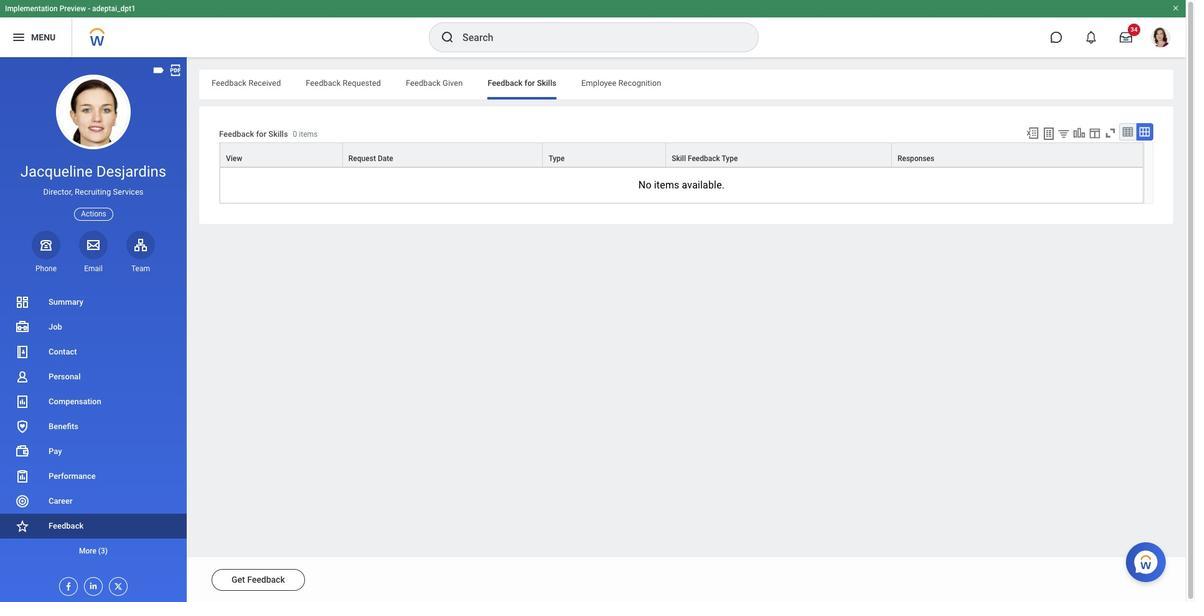 Task type: locate. For each thing, give the bounding box(es) containing it.
actions button
[[74, 208, 113, 221]]

email
[[84, 265, 103, 273]]

for for feedback for skills
[[525, 78, 535, 88]]

personal image
[[15, 370, 30, 385]]

0 horizontal spatial type
[[549, 155, 565, 163]]

type button
[[543, 143, 666, 167]]

pay image
[[15, 445, 30, 460]]

phone button
[[32, 231, 60, 274]]

get feedback button
[[212, 570, 305, 592]]

team link
[[126, 231, 155, 274]]

(3)
[[98, 547, 108, 556]]

feedback
[[212, 78, 247, 88], [306, 78, 341, 88], [406, 78, 441, 88], [488, 78, 523, 88], [219, 130, 254, 139], [688, 155, 721, 163], [49, 522, 84, 531], [247, 575, 285, 585]]

1 horizontal spatial type
[[722, 155, 738, 163]]

compensation
[[49, 397, 101, 407]]

1 type from the left
[[549, 155, 565, 163]]

row containing view
[[220, 143, 1144, 168]]

feedback left the received
[[212, 78, 247, 88]]

feedback requested
[[306, 78, 381, 88]]

recognition
[[619, 78, 662, 88]]

1 horizontal spatial for
[[525, 78, 535, 88]]

skill
[[672, 155, 686, 163]]

x image
[[110, 579, 123, 592]]

summary link
[[0, 290, 187, 315]]

compensation link
[[0, 390, 187, 415]]

feedback left given
[[406, 78, 441, 88]]

list
[[0, 290, 187, 564]]

facebook image
[[60, 579, 73, 592]]

tab list containing feedback received
[[199, 70, 1174, 100]]

tag image
[[152, 64, 166, 77]]

type
[[549, 155, 565, 163], [722, 155, 738, 163]]

phone image
[[37, 238, 55, 253]]

job
[[49, 323, 62, 332]]

recruiting
[[75, 188, 111, 197]]

contact link
[[0, 340, 187, 365]]

skills left employee
[[537, 78, 557, 88]]

items right the no
[[654, 179, 680, 191]]

1 vertical spatial skills
[[269, 130, 288, 139]]

performance link
[[0, 465, 187, 490]]

select to filter grid data image
[[1058, 127, 1071, 140]]

feedback right get
[[247, 575, 285, 585]]

items right the 0
[[299, 130, 318, 139]]

jacqueline desjardins
[[20, 163, 166, 181]]

feedback for feedback given
[[406, 78, 441, 88]]

services
[[113, 188, 144, 197]]

1 vertical spatial items
[[654, 179, 680, 191]]

feedback up view
[[219, 130, 254, 139]]

skill feedback type
[[672, 155, 738, 163]]

feedback left requested
[[306, 78, 341, 88]]

0 horizontal spatial for
[[256, 130, 267, 139]]

0 vertical spatial skills
[[537, 78, 557, 88]]

linkedin image
[[85, 579, 98, 592]]

1 horizontal spatial items
[[654, 179, 680, 191]]

navigation pane region
[[0, 57, 187, 603]]

feedback inside button
[[247, 575, 285, 585]]

mail image
[[86, 238, 101, 253]]

get
[[232, 575, 245, 585]]

for for feedback for skills 0 items
[[256, 130, 267, 139]]

profile logan mcneil image
[[1152, 27, 1172, 50]]

items inside feedback for skills 0 items
[[299, 130, 318, 139]]

more (3)
[[79, 547, 108, 556]]

row
[[220, 143, 1144, 168]]

implementation preview -   adeptai_dpt1
[[5, 4, 136, 13]]

no
[[639, 179, 652, 191]]

personal link
[[0, 365, 187, 390]]

tab list
[[199, 70, 1174, 100]]

feedback inside "list"
[[49, 522, 84, 531]]

items
[[299, 130, 318, 139], [654, 179, 680, 191]]

0 vertical spatial items
[[299, 130, 318, 139]]

responses
[[898, 155, 935, 163]]

actions
[[81, 210, 106, 218]]

view printable version (pdf) image
[[169, 64, 182, 77]]

view worker - expand/collapse chart image
[[1073, 126, 1087, 140]]

employee
[[582, 78, 617, 88]]

job link
[[0, 315, 187, 340]]

email button
[[79, 231, 108, 274]]

skills for feedback for skills 0 items
[[269, 130, 288, 139]]

phone
[[35, 265, 57, 273]]

notifications large image
[[1086, 31, 1098, 44]]

1 vertical spatial for
[[256, 130, 267, 139]]

skills left the 0
[[269, 130, 288, 139]]

feedback down career
[[49, 522, 84, 531]]

feedback given
[[406, 78, 463, 88]]

fullscreen image
[[1104, 126, 1118, 140]]

0 horizontal spatial items
[[299, 130, 318, 139]]

feedback right skill
[[688, 155, 721, 163]]

expand table image
[[1139, 126, 1152, 138]]

summary image
[[15, 295, 30, 310]]

pay
[[49, 447, 62, 457]]

0 vertical spatial for
[[525, 78, 535, 88]]

feedback for feedback for skills 0 items
[[219, 130, 254, 139]]

list containing summary
[[0, 290, 187, 564]]

adeptai_dpt1
[[92, 4, 136, 13]]

preview
[[60, 4, 86, 13]]

close environment banner image
[[1173, 4, 1180, 12]]

compensation image
[[15, 395, 30, 410]]

feedback right given
[[488, 78, 523, 88]]

career image
[[15, 495, 30, 509]]

summary
[[49, 298, 83, 307]]

given
[[443, 78, 463, 88]]

1 horizontal spatial skills
[[537, 78, 557, 88]]

career
[[49, 497, 73, 506]]

toolbar
[[1021, 123, 1154, 143]]

export to excel image
[[1026, 126, 1040, 140]]

career link
[[0, 490, 187, 514]]

feedback link
[[0, 514, 187, 539]]

for
[[525, 78, 535, 88], [256, 130, 267, 139]]

pay link
[[0, 440, 187, 465]]

skills
[[537, 78, 557, 88], [269, 130, 288, 139]]

director,
[[43, 188, 73, 197]]

contact
[[49, 348, 77, 357]]

0 horizontal spatial skills
[[269, 130, 288, 139]]



Task type: describe. For each thing, give the bounding box(es) containing it.
desjardins
[[96, 163, 166, 181]]

justify image
[[11, 30, 26, 45]]

job image
[[15, 320, 30, 335]]

table image
[[1122, 126, 1135, 138]]

responses button
[[892, 143, 1143, 167]]

team jacqueline desjardins element
[[126, 264, 155, 274]]

more
[[79, 547, 96, 556]]

director, recruiting services
[[43, 188, 144, 197]]

contact image
[[15, 345, 30, 360]]

menu button
[[0, 17, 72, 57]]

feedback for skills
[[488, 78, 557, 88]]

feedback inside popup button
[[688, 155, 721, 163]]

2 type from the left
[[722, 155, 738, 163]]

implementation
[[5, 4, 58, 13]]

feedback received
[[212, 78, 281, 88]]

phone jacqueline desjardins element
[[32, 264, 60, 274]]

benefits image
[[15, 420, 30, 435]]

get feedback
[[232, 575, 285, 585]]

inbox large image
[[1120, 31, 1133, 44]]

Search Workday  search field
[[463, 24, 733, 51]]

request
[[349, 155, 376, 163]]

no items available.
[[639, 179, 725, 191]]

employee recognition
[[582, 78, 662, 88]]

feedback for feedback received
[[212, 78, 247, 88]]

date
[[378, 155, 393, 163]]

feedback image
[[15, 519, 30, 534]]

export to worksheets image
[[1042, 126, 1057, 141]]

benefits link
[[0, 415, 187, 440]]

menu
[[31, 32, 56, 42]]

performance
[[49, 472, 96, 481]]

request date button
[[343, 143, 543, 167]]

feedback for feedback
[[49, 522, 84, 531]]

view team image
[[133, 238, 148, 253]]

34
[[1131, 26, 1138, 33]]

feedback for feedback for skills
[[488, 78, 523, 88]]

feedback for feedback requested
[[306, 78, 341, 88]]

click to view/edit grid preferences image
[[1089, 126, 1102, 140]]

view button
[[220, 143, 342, 167]]

skills for feedback for skills
[[537, 78, 557, 88]]

performance image
[[15, 470, 30, 485]]

team
[[131, 265, 150, 273]]

benefits
[[49, 422, 78, 432]]

0
[[293, 130, 297, 139]]

skill feedback type button
[[667, 143, 892, 167]]

personal
[[49, 372, 81, 382]]

more (3) button
[[0, 539, 187, 564]]

34 button
[[1113, 24, 1141, 51]]

jacqueline
[[20, 163, 93, 181]]

view
[[226, 155, 242, 163]]

request date
[[349, 155, 393, 163]]

feedback for skills 0 items
[[219, 130, 318, 139]]

-
[[88, 4, 90, 13]]

search image
[[440, 30, 455, 45]]

received
[[249, 78, 281, 88]]

more (3) button
[[0, 544, 187, 559]]

menu banner
[[0, 0, 1186, 57]]

requested
[[343, 78, 381, 88]]

email jacqueline desjardins element
[[79, 264, 108, 274]]

available.
[[682, 179, 725, 191]]



Task type: vqa. For each thing, say whether or not it's contained in the screenshot.
The worker has been assessed as having high potential. icon for Exceeds Expectations - Performance is excellent and generally surpassed expectations and required little to no supervision. IMAGE
no



